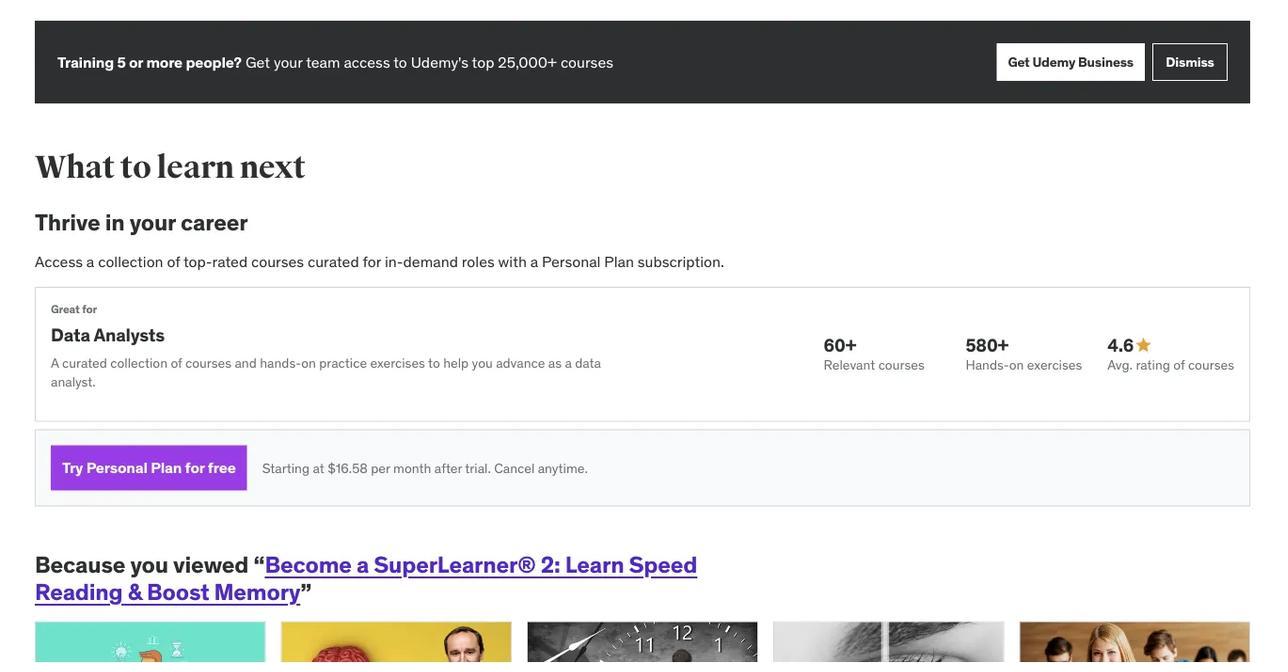 Task type: vqa. For each thing, say whether or not it's contained in the screenshot.
tools on the left bottom of the page
no



Task type: describe. For each thing, give the bounding box(es) containing it.
1 horizontal spatial your
[[274, 52, 303, 71]]

25,000+
[[498, 52, 557, 71]]

courses inside 60+ relevant courses
[[879, 357, 925, 374]]

great
[[51, 302, 80, 317]]

thrive in your career element
[[35, 208, 1251, 507]]

4.6
[[1108, 334, 1134, 356]]

on inside great for data analysts a curated collection of courses and hands-on practice exercises to help you advance as a data analyst.
[[301, 355, 316, 372]]

a
[[51, 355, 59, 372]]

on inside 580+ hands-on exercises
[[1009, 357, 1024, 374]]

what
[[35, 148, 115, 187]]

0 horizontal spatial personal
[[86, 458, 148, 478]]

avg. rating of courses
[[1108, 357, 1235, 374]]

courses right 25,000+
[[561, 52, 613, 71]]

try personal plan for free
[[62, 458, 236, 478]]

5
[[117, 52, 126, 71]]

2:
[[541, 551, 560, 579]]

great for data analysts a curated collection of courses and hands-on practice exercises to help you advance as a data analyst.
[[51, 302, 601, 390]]

580+
[[966, 334, 1009, 356]]

more
[[146, 52, 183, 71]]

a right access at left
[[86, 252, 94, 271]]

analyst.
[[51, 373, 96, 390]]

courses inside great for data analysts a curated collection of courses and hands-on practice exercises to help you advance as a data analyst.
[[185, 355, 232, 372]]

because
[[35, 551, 125, 579]]

subscription.
[[638, 252, 724, 271]]

and
[[235, 355, 257, 372]]

because you viewed "
[[35, 551, 265, 579]]

boost
[[147, 578, 209, 606]]

580+ hands-on exercises
[[966, 334, 1082, 374]]

udemy's
[[411, 52, 469, 71]]

exercises inside great for data analysts a curated collection of courses and hands-on practice exercises to help you advance as a data analyst.
[[370, 355, 425, 372]]

curated inside great for data analysts a curated collection of courses and hands-on practice exercises to help you advance as a data analyst.
[[62, 355, 107, 372]]

data
[[575, 355, 601, 372]]

per
[[371, 460, 390, 476]]

rated
[[212, 252, 248, 271]]

thrive in your career
[[35, 208, 248, 236]]

dismiss
[[1166, 53, 1215, 70]]

next
[[240, 148, 305, 187]]

become a superlearner® 2: learn speed reading & boost memory
[[35, 551, 698, 606]]

at
[[313, 460, 324, 476]]

anytime.
[[538, 460, 588, 476]]

speed
[[629, 551, 698, 579]]

"
[[254, 551, 265, 579]]

thrive
[[35, 208, 100, 236]]

a inside become a superlearner® 2: learn speed reading & boost memory
[[357, 551, 369, 579]]

help
[[443, 355, 469, 372]]

small image
[[1134, 336, 1153, 355]]

of right rating
[[1174, 357, 1185, 374]]

viewed
[[173, 551, 249, 579]]

60+ relevant courses
[[824, 334, 925, 374]]

reading
[[35, 578, 123, 606]]

data
[[51, 323, 90, 346]]

for inside try personal plan for free link
[[185, 458, 205, 478]]



Task type: locate. For each thing, give the bounding box(es) containing it.
people?
[[186, 52, 242, 71]]

1 horizontal spatial personal
[[542, 252, 601, 271]]

curated
[[308, 252, 359, 271], [62, 355, 107, 372]]

1 horizontal spatial exercises
[[1027, 357, 1082, 374]]

of inside great for data analysts a curated collection of courses and hands-on practice exercises to help you advance as a data analyst.
[[171, 355, 182, 372]]

exercises left the avg.
[[1027, 357, 1082, 374]]

relevant
[[824, 357, 875, 374]]

try personal plan for free link
[[51, 446, 247, 491]]

0 vertical spatial you
[[472, 355, 493, 372]]

$16.58
[[328, 460, 368, 476]]

a inside great for data analysts a curated collection of courses and hands-on practice exercises to help you advance as a data analyst.
[[565, 355, 572, 372]]

plan inside try personal plan for free link
[[151, 458, 182, 478]]

roles
[[462, 252, 495, 271]]

starting
[[262, 460, 310, 476]]

get inside get udemy business link
[[1008, 53, 1030, 70]]

1 vertical spatial you
[[130, 551, 168, 579]]

cancel
[[494, 460, 535, 476]]

your left 'team'
[[274, 52, 303, 71]]

or
[[129, 52, 143, 71]]

collection down analysts
[[110, 355, 168, 372]]

0 vertical spatial for
[[363, 252, 381, 271]]

collection inside great for data analysts a curated collection of courses and hands-on practice exercises to help you advance as a data analyst.
[[110, 355, 168, 372]]

in-
[[385, 252, 403, 271]]

udemy
[[1033, 53, 1076, 70]]

2 horizontal spatial for
[[363, 252, 381, 271]]

0 horizontal spatial your
[[130, 208, 176, 236]]

personal
[[542, 252, 601, 271], [86, 458, 148, 478]]

0 vertical spatial plan
[[604, 252, 634, 271]]

1 vertical spatial collection
[[110, 355, 168, 372]]

get
[[246, 52, 270, 71], [1008, 53, 1030, 70]]

for left free
[[185, 458, 205, 478]]

0 vertical spatial your
[[274, 52, 303, 71]]

2 horizontal spatial to
[[428, 355, 440, 372]]

you inside great for data analysts a curated collection of courses and hands-on practice exercises to help you advance as a data analyst.
[[472, 355, 493, 372]]

plan left subscription.
[[604, 252, 634, 271]]

get right 'people?' on the left of the page
[[246, 52, 270, 71]]

as
[[548, 355, 562, 372]]

in
[[105, 208, 125, 236]]

courses right relevant
[[879, 357, 925, 374]]

0 horizontal spatial plan
[[151, 458, 182, 478]]

"
[[300, 578, 312, 606]]

exercises right "practice"
[[370, 355, 425, 372]]

try
[[62, 458, 83, 478]]

0 horizontal spatial you
[[130, 551, 168, 579]]

a right become at the bottom of the page
[[357, 551, 369, 579]]

hands-
[[966, 357, 1009, 374]]

personal right with
[[542, 252, 601, 271]]

demand
[[403, 252, 458, 271]]

for
[[363, 252, 381, 271], [82, 302, 97, 317], [185, 458, 205, 478]]

to left the "help"
[[428, 355, 440, 372]]

curated up "analyst."
[[62, 355, 107, 372]]

learn
[[156, 148, 234, 187]]

team
[[306, 52, 340, 71]]

access a collection of top-rated courses curated for in-demand roles with a personal plan subscription.
[[35, 252, 724, 271]]

1 horizontal spatial on
[[1009, 357, 1024, 374]]

1 horizontal spatial get
[[1008, 53, 1030, 70]]

top
[[472, 52, 494, 71]]

60+
[[824, 334, 857, 356]]

of left and
[[171, 355, 182, 372]]

1 vertical spatial plan
[[151, 458, 182, 478]]

trial.
[[465, 460, 491, 476]]

month
[[393, 460, 431, 476]]

0 vertical spatial collection
[[98, 252, 163, 271]]

exercises
[[370, 355, 425, 372], [1027, 357, 1082, 374]]

data analysts link
[[51, 323, 165, 346]]

0 horizontal spatial to
[[120, 148, 151, 187]]

of left top-
[[167, 252, 180, 271]]

superlearner®
[[374, 551, 536, 579]]

0 vertical spatial personal
[[542, 252, 601, 271]]

courses right rating
[[1188, 357, 1235, 374]]

1 vertical spatial for
[[82, 302, 97, 317]]

1 vertical spatial your
[[130, 208, 176, 236]]

1 horizontal spatial curated
[[308, 252, 359, 271]]

personal right try
[[86, 458, 148, 478]]

a right as
[[565, 355, 572, 372]]

&
[[128, 578, 142, 606]]

courses right rated
[[251, 252, 304, 271]]

business
[[1078, 53, 1134, 70]]

collection down thrive in your career
[[98, 252, 163, 271]]

access
[[35, 252, 83, 271]]

0 vertical spatial curated
[[308, 252, 359, 271]]

get left udemy
[[1008, 53, 1030, 70]]

to
[[394, 52, 407, 71], [120, 148, 151, 187], [428, 355, 440, 372]]

a
[[86, 252, 94, 271], [530, 252, 538, 271], [565, 355, 572, 372], [357, 551, 369, 579]]

0 horizontal spatial curated
[[62, 355, 107, 372]]

0 horizontal spatial get
[[246, 52, 270, 71]]

to inside great for data analysts a curated collection of courses and hands-on practice exercises to help you advance as a data analyst.
[[428, 355, 440, 372]]

top-
[[183, 252, 212, 271]]

free
[[208, 458, 236, 478]]

for inside great for data analysts a curated collection of courses and hands-on practice exercises to help you advance as a data analyst.
[[82, 302, 97, 317]]

get udemy business link
[[997, 43, 1145, 81]]

1 vertical spatial personal
[[86, 458, 148, 478]]

practice
[[319, 355, 367, 372]]

collection
[[98, 252, 163, 271], [110, 355, 168, 372]]

starting at $16.58 per month after trial. cancel anytime.
[[262, 460, 588, 476]]

2 vertical spatial to
[[428, 355, 440, 372]]

for left in-
[[363, 252, 381, 271]]

hands-
[[260, 355, 301, 372]]

training 5 or more people? get your team access to udemy's top 25,000+ courses
[[57, 52, 613, 71]]

on
[[301, 355, 316, 372], [1009, 357, 1024, 374]]

1 horizontal spatial to
[[394, 52, 407, 71]]

access
[[344, 52, 390, 71]]

training
[[57, 52, 114, 71]]

1 horizontal spatial plan
[[604, 252, 634, 271]]

curated left in-
[[308, 252, 359, 271]]

with
[[498, 252, 527, 271]]

dismiss button
[[1153, 43, 1228, 81]]

you left viewed
[[130, 551, 168, 579]]

memory
[[214, 578, 300, 606]]

become
[[265, 551, 352, 579]]

rating
[[1136, 357, 1171, 374]]

your
[[274, 52, 303, 71], [130, 208, 176, 236]]

0 horizontal spatial exercises
[[370, 355, 425, 372]]

to up thrive in your career
[[120, 148, 151, 187]]

of
[[167, 252, 180, 271], [171, 355, 182, 372], [1174, 357, 1185, 374]]

1 vertical spatial to
[[120, 148, 151, 187]]

courses left and
[[185, 355, 232, 372]]

learn
[[565, 551, 624, 579]]

what to learn next
[[35, 148, 305, 187]]

a right with
[[530, 252, 538, 271]]

your right in
[[130, 208, 176, 236]]

avg.
[[1108, 357, 1133, 374]]

analysts
[[94, 323, 165, 346]]

courses
[[561, 52, 613, 71], [251, 252, 304, 271], [185, 355, 232, 372], [879, 357, 925, 374], [1188, 357, 1235, 374]]

0 horizontal spatial for
[[82, 302, 97, 317]]

1 horizontal spatial you
[[472, 355, 493, 372]]

1 vertical spatial curated
[[62, 355, 107, 372]]

after
[[435, 460, 462, 476]]

2 vertical spatial for
[[185, 458, 205, 478]]

you right the "help"
[[472, 355, 493, 372]]

become a superlearner® 2: learn speed reading & boost memory link
[[35, 551, 698, 606]]

to right access
[[394, 52, 407, 71]]

exercises inside 580+ hands-on exercises
[[1027, 357, 1082, 374]]

1 horizontal spatial for
[[185, 458, 205, 478]]

plan left free
[[151, 458, 182, 478]]

you
[[472, 355, 493, 372], [130, 551, 168, 579]]

get udemy business
[[1008, 53, 1134, 70]]

0 vertical spatial to
[[394, 52, 407, 71]]

advance
[[496, 355, 545, 372]]

0 horizontal spatial on
[[301, 355, 316, 372]]

plan
[[604, 252, 634, 271], [151, 458, 182, 478]]

for right great on the top of page
[[82, 302, 97, 317]]

career
[[181, 208, 248, 236]]



